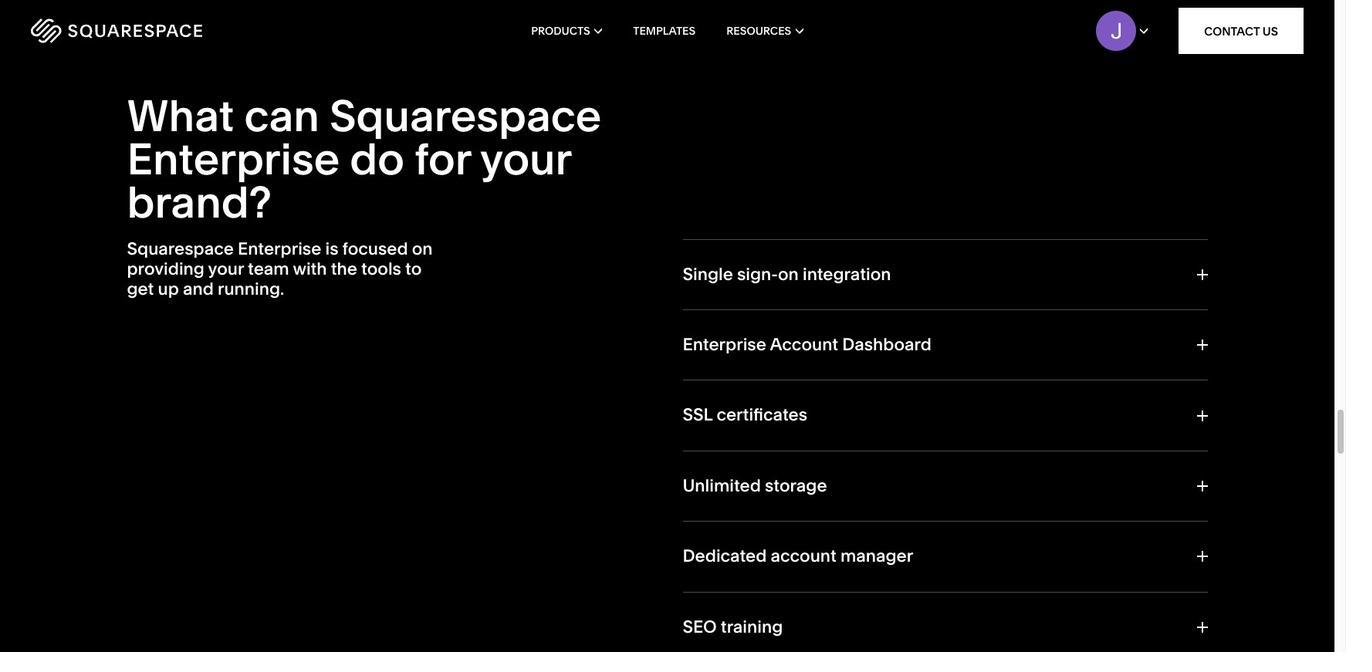 Task type: vqa. For each thing, say whether or not it's contained in the screenshot.
THE MAILING within 1. Build mailing lists 2. Create draft campaigns 3. Send up to three trial blast campaigns.
no



Task type: locate. For each thing, give the bounding box(es) containing it.
certificates
[[717, 405, 808, 426]]

what can squarespace enterprise do for your brand?
[[127, 89, 602, 228]]

enterprise inside what can squarespace enterprise do for your brand?
[[127, 132, 340, 185]]

templates link
[[633, 0, 696, 62]]

enterprise inside the squarespace enterprise is focused on providing your team with the tools to get up and running.
[[238, 238, 321, 259]]

brand?
[[127, 176, 272, 228]]

resources
[[727, 24, 791, 38]]

dedicated
[[683, 546, 767, 567]]

squarespace
[[330, 89, 602, 142], [127, 238, 234, 259]]

0 vertical spatial squarespace
[[330, 89, 602, 142]]

storage
[[765, 475, 827, 496]]

templates
[[633, 24, 696, 38]]

0 horizontal spatial squarespace
[[127, 238, 234, 259]]

squarespace inside the squarespace enterprise is focused on providing your team with the tools to get up and running.
[[127, 238, 234, 259]]

us
[[1263, 24, 1278, 38]]

squarespace logo image
[[31, 19, 202, 43]]

1 horizontal spatial squarespace
[[330, 89, 602, 142]]

single
[[683, 264, 733, 285]]

your inside what can squarespace enterprise do for your brand?
[[480, 132, 571, 185]]

ssl certificates
[[683, 405, 808, 426]]

0 horizontal spatial on
[[412, 238, 433, 259]]

seo training
[[683, 616, 783, 637]]

up
[[158, 279, 179, 300]]

is
[[325, 238, 338, 259]]

integration
[[803, 264, 891, 285]]

1 horizontal spatial on
[[778, 264, 799, 285]]

get
[[127, 279, 154, 300]]

1 vertical spatial enterprise
[[238, 238, 321, 259]]

account
[[771, 546, 837, 567]]

focused
[[342, 238, 408, 259]]

on left integration
[[778, 264, 799, 285]]

0 vertical spatial on
[[412, 238, 433, 259]]

enterprise
[[127, 132, 340, 185], [238, 238, 321, 259], [683, 334, 766, 355]]

do
[[350, 132, 404, 185]]

1 vertical spatial on
[[778, 264, 799, 285]]

1 horizontal spatial your
[[480, 132, 571, 185]]

your
[[480, 132, 571, 185], [208, 259, 244, 279]]

1 vertical spatial your
[[208, 259, 244, 279]]

0 horizontal spatial your
[[208, 259, 244, 279]]

for
[[415, 132, 471, 185]]

on right "tools" on the top left of the page
[[412, 238, 433, 259]]

squarespace enterprise is focused on providing your team with the tools to get up and running.
[[127, 238, 433, 300]]

contact us
[[1204, 24, 1278, 38]]

0 vertical spatial enterprise
[[127, 132, 340, 185]]

your inside the squarespace enterprise is focused on providing your team with the tools to get up and running.
[[208, 259, 244, 279]]

dedicated account manager
[[683, 546, 913, 567]]

ssl
[[683, 405, 713, 426]]

2 vertical spatial enterprise
[[683, 334, 766, 355]]

on
[[412, 238, 433, 259], [778, 264, 799, 285]]

products
[[531, 24, 590, 38]]

unlimited
[[683, 475, 761, 496]]

the
[[331, 259, 357, 279]]

manager
[[841, 546, 913, 567]]

0 vertical spatial your
[[480, 132, 571, 185]]

1 vertical spatial squarespace
[[127, 238, 234, 259]]



Task type: describe. For each thing, give the bounding box(es) containing it.
squarespace inside what can squarespace enterprise do for your brand?
[[330, 89, 602, 142]]

unlimited storage
[[683, 475, 827, 496]]

dashboard
[[842, 334, 932, 355]]

your for providing
[[208, 259, 244, 279]]

contact us link
[[1179, 8, 1304, 54]]

resources button
[[727, 0, 803, 62]]

on inside the squarespace enterprise is focused on providing your team with the tools to get up and running.
[[412, 238, 433, 259]]

can
[[244, 89, 320, 142]]

what
[[127, 89, 234, 142]]

account
[[770, 334, 838, 355]]

and
[[183, 279, 214, 300]]

training
[[721, 616, 783, 637]]

single sign-on integration
[[683, 264, 891, 285]]

sign-
[[737, 264, 778, 285]]

enterprise account dashboard
[[683, 334, 932, 355]]

squarespace logo link
[[31, 19, 285, 43]]

your for for
[[480, 132, 571, 185]]

seo
[[683, 616, 717, 637]]

team
[[248, 259, 289, 279]]

contact
[[1204, 24, 1260, 38]]

tools
[[361, 259, 401, 279]]

with
[[293, 259, 327, 279]]

running.
[[218, 279, 284, 300]]

products button
[[531, 0, 602, 62]]

to
[[405, 259, 422, 279]]

providing
[[127, 259, 204, 279]]



